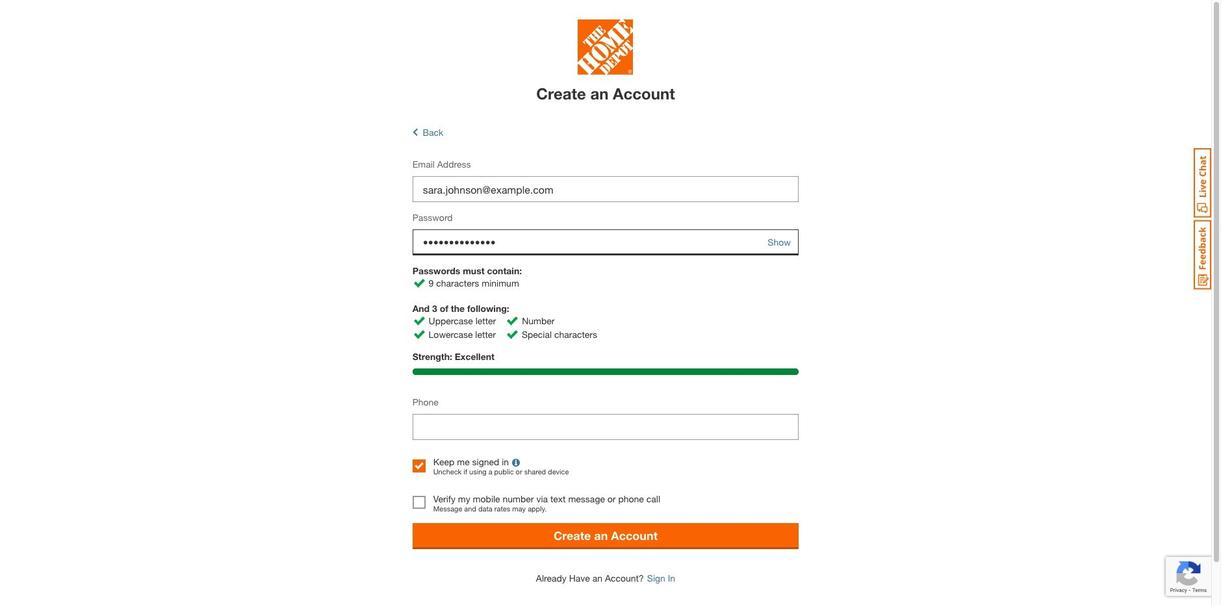 Task type: vqa. For each thing, say whether or not it's contained in the screenshot.
Text Field
yes



Task type: describe. For each thing, give the bounding box(es) containing it.
thd logo image
[[578, 19, 633, 78]]



Task type: locate. For each thing, give the bounding box(es) containing it.
None text field
[[412, 414, 799, 440]]

image alt image
[[414, 279, 425, 288], [414, 316, 425, 325], [507, 316, 518, 325], [414, 330, 425, 339], [507, 330, 518, 339]]

None password field
[[412, 230, 799, 256]]

feedback link image
[[1194, 220, 1211, 290]]

None email field
[[412, 176, 799, 202]]

live chat image
[[1194, 148, 1211, 218]]

back arrow image
[[412, 127, 418, 138]]



